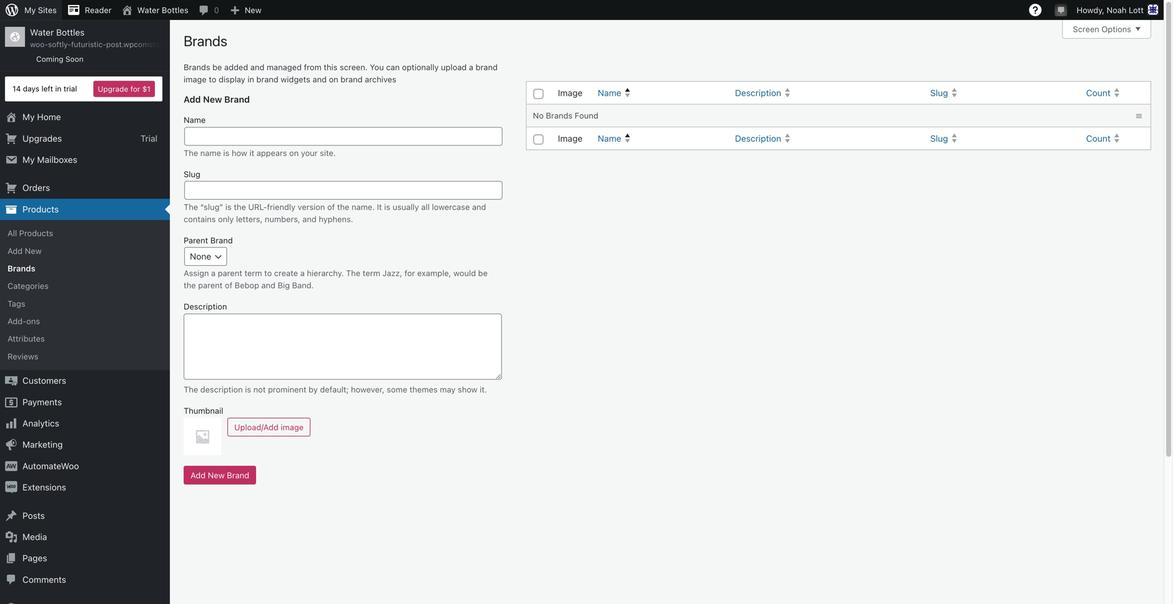Task type: vqa. For each thing, say whether or not it's contained in the screenshot.
"AT" inside the Published on: Dec 14, 2023 at 12:57 Edit
no



Task type: locate. For each thing, give the bounding box(es) containing it.
description link for 2nd slug link from the bottom of the page
[[730, 82, 925, 104]]

2 vertical spatial slug
[[184, 169, 200, 179]]

may
[[440, 385, 456, 395]]

water inside toolbar navigation
[[137, 5, 160, 15]]

0 horizontal spatial new
[[25, 246, 42, 256]]

products down the orders
[[22, 204, 59, 214]]

posts
[[22, 511, 45, 521]]

0 vertical spatial slug link
[[925, 82, 1081, 104]]

the for slug
[[184, 202, 198, 212]]

0 horizontal spatial water
[[30, 27, 54, 37]]

1 vertical spatial new
[[203, 94, 222, 105]]

14 days left in trial
[[12, 84, 77, 93]]

name up found
[[598, 88, 621, 98]]

2 count link from the top
[[1081, 127, 1128, 150]]

howdy, noah lott
[[1077, 5, 1144, 15]]

2 description link from the top
[[730, 127, 925, 150]]

new for add new
[[25, 246, 42, 256]]

0 vertical spatial be
[[212, 62, 222, 72]]

1 vertical spatial count link
[[1081, 127, 1128, 150]]

0 vertical spatial on
[[329, 75, 338, 84]]

bottles
[[162, 5, 188, 15], [56, 27, 85, 37]]

the up contains
[[184, 202, 198, 212]]

1 image from the top
[[558, 88, 583, 98]]

toolbar navigation
[[0, 0, 1164, 22]]

2 horizontal spatial the
[[337, 202, 349, 212]]

2 name link from the top
[[593, 127, 730, 150]]

0 horizontal spatial add
[[7, 246, 23, 256]]

0 horizontal spatial of
[[225, 281, 232, 290]]

be
[[212, 62, 222, 72], [478, 269, 488, 278]]

1 vertical spatial of
[[225, 281, 232, 290]]

count link
[[1081, 82, 1128, 104], [1081, 127, 1128, 150]]

my inside toolbar navigation
[[24, 5, 36, 15]]

water up woo-
[[30, 27, 54, 37]]

name link for description link corresponding to second slug link
[[593, 127, 730, 150]]

1 term from the left
[[244, 269, 262, 278]]

1 count link from the top
[[1081, 82, 1128, 104]]

$1
[[142, 85, 151, 93]]

1 horizontal spatial a
[[300, 269, 305, 278]]

comments link
[[0, 570, 170, 591]]

1 vertical spatial water
[[30, 27, 54, 37]]

all
[[7, 229, 17, 238]]

how
[[232, 148, 247, 158]]

0 vertical spatial image
[[184, 75, 207, 84]]

0 vertical spatial name
[[598, 88, 621, 98]]

1 horizontal spatial new
[[203, 94, 222, 105]]

bottles inside water bottles woo-softly-futuristic-post.wpcomstaging.com coming soon
[[56, 27, 85, 37]]

reader link
[[62, 0, 117, 20]]

and left big
[[261, 281, 275, 290]]

1 horizontal spatial of
[[327, 202, 335, 212]]

image right upload/add
[[281, 423, 304, 432]]

for left $1
[[130, 85, 140, 93]]

bottles inside toolbar navigation
[[162, 5, 188, 15]]

2 vertical spatial new
[[25, 246, 42, 256]]

archives
[[365, 75, 396, 84]]

some
[[387, 385, 407, 395]]

in
[[248, 75, 254, 84], [55, 84, 61, 93]]

is left not
[[245, 385, 251, 395]]

0 vertical spatial for
[[130, 85, 140, 93]]

brand down managed
[[256, 75, 278, 84]]

add new
[[7, 246, 42, 256]]

water for water bottles
[[137, 5, 160, 15]]

friendly
[[267, 202, 295, 212]]

products
[[22, 204, 59, 214], [19, 229, 53, 238]]

is for description
[[245, 385, 251, 395]]

reviews link
[[0, 348, 170, 366]]

be inside "brands be added and managed from this screen. you can optionally upload a brand image to display in brand widgets and on brand archives"
[[212, 62, 222, 72]]

be right the would
[[478, 269, 488, 278]]

a up band.
[[300, 269, 305, 278]]

2 horizontal spatial new
[[245, 5, 262, 15]]

is
[[223, 148, 229, 158], [225, 202, 232, 212], [384, 202, 390, 212], [245, 385, 251, 395]]

0 vertical spatial bottles
[[162, 5, 188, 15]]

products up add new
[[19, 229, 53, 238]]

water
[[137, 5, 160, 15], [30, 27, 54, 37]]

soon
[[65, 55, 83, 63]]

brand down screen.
[[341, 75, 363, 84]]

hyphens.
[[319, 215, 353, 224]]

bottles for water bottles woo-softly-futuristic-post.wpcomstaging.com coming soon
[[56, 27, 85, 37]]

in right left
[[55, 84, 61, 93]]

0 vertical spatial count
[[1086, 88, 1111, 98]]

pages link
[[0, 548, 170, 570]]

brand down only
[[210, 236, 233, 245]]

description link for second slug link
[[730, 127, 925, 150]]

assign
[[184, 269, 209, 278]]

example,
[[417, 269, 451, 278]]

1 horizontal spatial in
[[248, 75, 254, 84]]

image for description link corresponding to second slug link's name link
[[558, 133, 583, 144]]

term
[[244, 269, 262, 278], [363, 269, 380, 278]]

add up name
[[184, 94, 201, 105]]

image down no brands found
[[558, 133, 583, 144]]

2 image from the top
[[558, 133, 583, 144]]

brands down add new
[[7, 264, 35, 273]]

all products
[[7, 229, 53, 238]]

to left create on the left top
[[264, 269, 272, 278]]

add for add new
[[7, 246, 23, 256]]

trial
[[64, 84, 77, 93]]

0 vertical spatial parent
[[218, 269, 242, 278]]

my
[[24, 5, 36, 15], [22, 112, 35, 122], [22, 155, 35, 165]]

0 horizontal spatial to
[[209, 75, 216, 84]]

brands inside 'brands' link
[[7, 264, 35, 273]]

14
[[12, 84, 21, 93]]

my left home at the top of the page
[[22, 112, 35, 122]]

None submit
[[184, 466, 256, 485]]

of left bebop
[[225, 281, 232, 290]]

term left jazz,
[[363, 269, 380, 278]]

1 vertical spatial parent
[[198, 281, 223, 290]]

1 horizontal spatial water
[[137, 5, 160, 15]]

parent down assign
[[198, 281, 223, 290]]

coming
[[36, 55, 63, 63]]

of inside assign a parent term to create a hierarchy. the term jazz, for example, would be the parent of bebop and big band.
[[225, 281, 232, 290]]

on inside "brands be added and managed from this screen. you can optionally upload a brand image to display in brand widgets and on brand archives"
[[329, 75, 338, 84]]

brands down 0 link
[[184, 32, 227, 49]]

1 horizontal spatial for
[[405, 269, 415, 278]]

0 vertical spatial add
[[184, 94, 201, 105]]

post.wpcomstaging.com
[[106, 40, 192, 49]]

0 vertical spatial in
[[248, 75, 254, 84]]

brand down display
[[224, 94, 250, 105]]

slug for description link corresponding to second slug link
[[930, 133, 948, 144]]

1 vertical spatial in
[[55, 84, 61, 93]]

be left added
[[212, 62, 222, 72]]

2 vertical spatial description
[[184, 302, 227, 312]]

comments
[[22, 575, 66, 585]]

brands up add new brand
[[184, 62, 210, 72]]

not
[[253, 385, 266, 395]]

name down found
[[598, 133, 621, 144]]

1 horizontal spatial add
[[184, 94, 201, 105]]

all products link
[[0, 225, 170, 242]]

0 vertical spatial image
[[558, 88, 583, 98]]

the
[[184, 148, 198, 158], [184, 202, 198, 212], [346, 269, 360, 278], [184, 385, 198, 395]]

new inside main menu navigation
[[25, 246, 42, 256]]

the down assign
[[184, 281, 196, 290]]

1 description link from the top
[[730, 82, 925, 104]]

1 vertical spatial to
[[264, 269, 272, 278]]

water up post.wpcomstaging.com
[[137, 5, 160, 15]]

upgrade for $1 button
[[93, 81, 155, 97]]

bottles up softly-
[[56, 27, 85, 37]]

water inside water bottles woo-softly-futuristic-post.wpcomstaging.com coming soon
[[30, 27, 54, 37]]

1 vertical spatial count
[[1086, 133, 1111, 144]]

the inside the "slug" is the url-friendly version of the name. it is usually all lowercase and contains only letters, numbers, and hyphens.
[[184, 202, 198, 212]]

1 name link from the top
[[593, 82, 730, 104]]

description link
[[730, 82, 925, 104], [730, 127, 925, 150]]

be inside assign a parent term to create a hierarchy. the term jazz, for example, would be the parent of bebop and big band.
[[478, 269, 488, 278]]

to
[[209, 75, 216, 84], [264, 269, 272, 278]]

1 horizontal spatial bottles
[[162, 5, 188, 15]]

0 vertical spatial new
[[245, 5, 262, 15]]

name link for description link associated with 2nd slug link from the bottom of the page
[[593, 82, 730, 104]]

url-
[[248, 202, 267, 212]]

a right upload
[[469, 62, 473, 72]]

0 horizontal spatial the
[[184, 281, 196, 290]]

to left display
[[209, 75, 216, 84]]

for right jazz,
[[405, 269, 415, 278]]

1 horizontal spatial to
[[264, 269, 272, 278]]

new for add new brand
[[203, 94, 222, 105]]

None checkbox
[[534, 135, 544, 145]]

for inside assign a parent term to create a hierarchy. the term jazz, for example, would be the parent of bebop and big band.
[[405, 269, 415, 278]]

0 horizontal spatial a
[[211, 269, 216, 278]]

added
[[224, 62, 248, 72]]

0 horizontal spatial image
[[184, 75, 207, 84]]

of inside the "slug" is the url-friendly version of the name. it is usually all lowercase and contains only letters, numbers, and hyphens.
[[327, 202, 335, 212]]

0 horizontal spatial for
[[130, 85, 140, 93]]

media link
[[0, 527, 170, 548]]

1 vertical spatial products
[[19, 229, 53, 238]]

is up only
[[225, 202, 232, 212]]

1 vertical spatial description
[[735, 133, 781, 144]]

1 horizontal spatial brand
[[341, 75, 363, 84]]

managed
[[267, 62, 302, 72]]

0 vertical spatial my
[[24, 5, 36, 15]]

1 vertical spatial image
[[281, 423, 304, 432]]

Slug text field
[[184, 181, 502, 200]]

my for my mailboxes
[[22, 155, 35, 165]]

1 vertical spatial add
[[7, 246, 23, 256]]

None checkbox
[[534, 89, 544, 99]]

add new link
[[0, 242, 170, 260]]

the up 'letters,'
[[234, 202, 246, 212]]

jazz,
[[382, 269, 402, 278]]

0 vertical spatial description
[[735, 88, 781, 98]]

on down this
[[329, 75, 338, 84]]

1 horizontal spatial term
[[363, 269, 380, 278]]

2 count from the top
[[1086, 133, 1111, 144]]

1 vertical spatial be
[[478, 269, 488, 278]]

0 horizontal spatial in
[[55, 84, 61, 93]]

1 vertical spatial name link
[[593, 127, 730, 150]]

bottles left 0 link
[[162, 5, 188, 15]]

1 vertical spatial my
[[22, 112, 35, 122]]

brand
[[476, 62, 498, 72], [256, 75, 278, 84], [341, 75, 363, 84]]

my mailboxes
[[22, 155, 77, 165]]

would
[[453, 269, 476, 278]]

my down upgrades
[[22, 155, 35, 165]]

term up bebop
[[244, 269, 262, 278]]

this
[[324, 62, 338, 72]]

of up hyphens. at the left
[[327, 202, 335, 212]]

image
[[558, 88, 583, 98], [558, 133, 583, 144]]

0 vertical spatial water
[[137, 5, 160, 15]]

on left your
[[289, 148, 299, 158]]

2 vertical spatial name
[[598, 133, 621, 144]]

0 vertical spatial description link
[[730, 82, 925, 104]]

1 vertical spatial slug link
[[925, 127, 1081, 150]]

parent up bebop
[[218, 269, 242, 278]]

image up add new brand
[[184, 75, 207, 84]]

is for name
[[223, 148, 229, 158]]

the inside assign a parent term to create a hierarchy. the term jazz, for example, would be the parent of bebop and big band.
[[184, 281, 196, 290]]

1 vertical spatial bottles
[[56, 27, 85, 37]]

ons
[[26, 317, 40, 326]]

1 vertical spatial description link
[[730, 127, 925, 150]]

new down all products
[[25, 246, 42, 256]]

my left the sites
[[24, 5, 36, 15]]

of
[[327, 202, 335, 212], [225, 281, 232, 290]]

marketing link
[[0, 435, 170, 456]]

the description is not prominent by default; however, some themes may show it.
[[184, 385, 487, 395]]

new down display
[[203, 94, 222, 105]]

add
[[184, 94, 201, 105], [7, 246, 23, 256]]

1 vertical spatial for
[[405, 269, 415, 278]]

add-
[[7, 317, 26, 326]]

count
[[1086, 88, 1111, 98], [1086, 133, 1111, 144]]

2 vertical spatial my
[[22, 155, 35, 165]]

image up no brands found
[[558, 88, 583, 98]]

0 horizontal spatial term
[[244, 269, 262, 278]]

the left name
[[184, 148, 198, 158]]

the right the hierarchy.
[[346, 269, 360, 278]]

2 horizontal spatial a
[[469, 62, 473, 72]]

1 slug link from the top
[[925, 82, 1081, 104]]

0 vertical spatial count link
[[1081, 82, 1128, 104]]

the up hyphens. at the left
[[337, 202, 349, 212]]

extensions
[[22, 483, 66, 493]]

1 vertical spatial brand
[[210, 236, 233, 245]]

name down add new brand
[[184, 115, 206, 125]]

count link for second slug link
[[1081, 127, 1128, 150]]

customers
[[22, 376, 66, 386]]

it
[[377, 202, 382, 212]]

1 horizontal spatial the
[[234, 202, 246, 212]]

0 vertical spatial of
[[327, 202, 335, 212]]

1 vertical spatial slug
[[930, 133, 948, 144]]

2 slug link from the top
[[925, 127, 1081, 150]]

slug link
[[925, 82, 1081, 104], [925, 127, 1081, 150]]

0 vertical spatial to
[[209, 75, 216, 84]]

1 horizontal spatial on
[[329, 75, 338, 84]]

the up 'thumbnail'
[[184, 385, 198, 395]]

0 horizontal spatial bottles
[[56, 27, 85, 37]]

count for second slug link count link
[[1086, 133, 1111, 144]]

in right display
[[248, 75, 254, 84]]

0 vertical spatial name link
[[593, 82, 730, 104]]

1 count from the top
[[1086, 88, 1111, 98]]

optionally
[[402, 62, 439, 72]]

0 horizontal spatial on
[[289, 148, 299, 158]]

screen
[[1073, 24, 1099, 34]]

tags
[[7, 299, 25, 308]]

add down all
[[7, 246, 23, 256]]

1 vertical spatial image
[[558, 133, 583, 144]]

add inside add new link
[[7, 246, 23, 256]]

a right assign
[[211, 269, 216, 278]]

1 horizontal spatial be
[[478, 269, 488, 278]]

main menu navigation
[[0, 20, 192, 605]]

0 vertical spatial slug
[[930, 88, 948, 98]]

to inside "brands be added and managed from this screen. you can optionally upload a brand image to display in brand widgets and on brand archives"
[[209, 75, 216, 84]]

brand right upload
[[476, 62, 498, 72]]

1 horizontal spatial image
[[281, 423, 304, 432]]

new right 0
[[245, 5, 262, 15]]

parent brand
[[184, 236, 233, 245]]

is left how
[[223, 148, 229, 158]]

prominent
[[268, 385, 306, 395]]

the for description
[[184, 385, 198, 395]]

brands inside "brands be added and managed from this screen. you can optionally upload a brand image to display in brand widgets and on brand archives"
[[184, 62, 210, 72]]

0 horizontal spatial be
[[212, 62, 222, 72]]



Task type: describe. For each thing, give the bounding box(es) containing it.
image inside "brands be added and managed from this screen. you can optionally upload a brand image to display in brand widgets and on brand archives"
[[184, 75, 207, 84]]

add for add new brand
[[184, 94, 201, 105]]

days
[[23, 84, 39, 93]]

noah
[[1107, 5, 1127, 15]]

only
[[218, 215, 234, 224]]

name for name link for description link associated with 2nd slug link from the bottom of the page
[[598, 88, 621, 98]]

lott
[[1129, 5, 1144, 15]]

to inside assign a parent term to create a hierarchy. the term jazz, for example, would be the parent of bebop and big band.
[[264, 269, 272, 278]]

and right added
[[250, 62, 264, 72]]

description
[[200, 385, 243, 395]]

attributes link
[[0, 330, 170, 348]]

automatewoo
[[22, 461, 79, 472]]

bottles for water bottles
[[162, 5, 188, 15]]

for inside button
[[130, 85, 140, 93]]

sites
[[38, 5, 57, 15]]

upgrade
[[98, 85, 128, 93]]

categories
[[7, 282, 49, 291]]

upload/add image
[[234, 423, 304, 432]]

version
[[298, 202, 325, 212]]

extensions link
[[0, 477, 170, 499]]

0 horizontal spatial brand
[[256, 75, 278, 84]]

site.
[[320, 148, 336, 158]]

however,
[[351, 385, 385, 395]]

image for name link for description link associated with 2nd slug link from the bottom of the page
[[558, 88, 583, 98]]

payments link
[[0, 392, 170, 413]]

0 vertical spatial products
[[22, 204, 59, 214]]

name for description link corresponding to second slug link's name link
[[598, 133, 621, 144]]

in inside "brands be added and managed from this screen. you can optionally upload a brand image to display in brand widgets and on brand archives"
[[248, 75, 254, 84]]

2 horizontal spatial brand
[[476, 62, 498, 72]]

a inside "brands be added and managed from this screen. you can optionally upload a brand image to display in brand widgets and on brand archives"
[[469, 62, 473, 72]]

water for water bottles woo-softly-futuristic-post.wpcomstaging.com coming soon
[[30, 27, 54, 37]]

add-ons link
[[0, 313, 170, 330]]

howdy,
[[1077, 5, 1104, 15]]

0 vertical spatial brand
[[224, 94, 250, 105]]

and inside assign a parent term to create a hierarchy. the term jazz, for example, would be the parent of bebop and big band.
[[261, 281, 275, 290]]

description for description link associated with 2nd slug link from the bottom of the page
[[735, 88, 781, 98]]

customers link
[[0, 371, 170, 392]]

1 vertical spatial name
[[184, 115, 206, 125]]

2 term from the left
[[363, 269, 380, 278]]

screen options button
[[1062, 20, 1151, 39]]

categories link
[[0, 277, 170, 295]]

the "slug" is the url-friendly version of the name. it is usually all lowercase and contains only letters, numbers, and hyphens.
[[184, 202, 486, 224]]

default;
[[320, 385, 349, 395]]

water bottles
[[137, 5, 188, 15]]

options
[[1102, 24, 1131, 34]]

my for my home
[[22, 112, 35, 122]]

water bottles woo-softly-futuristic-post.wpcomstaging.com coming soon
[[30, 27, 192, 63]]

trial
[[140, 133, 157, 144]]

products link
[[0, 199, 170, 220]]

upload/add image button
[[227, 418, 311, 437]]

marketing
[[22, 440, 63, 450]]

my home link
[[0, 107, 170, 128]]

your
[[301, 148, 318, 158]]

reader
[[85, 5, 112, 15]]

upload
[[441, 62, 467, 72]]

my home
[[22, 112, 61, 122]]

analytics link
[[0, 413, 170, 435]]

my for my sites
[[24, 5, 36, 15]]

usually
[[393, 202, 419, 212]]

upload/add
[[234, 423, 278, 432]]

by
[[309, 385, 318, 395]]

and down version
[[302, 215, 317, 224]]

screen.
[[340, 62, 368, 72]]

and down from
[[313, 75, 327, 84]]

and right lowercase
[[472, 202, 486, 212]]

is right it
[[384, 202, 390, 212]]

attributes
[[7, 334, 45, 344]]

my sites
[[24, 5, 57, 15]]

name
[[200, 148, 221, 158]]

themes
[[410, 385, 438, 395]]

softly-
[[48, 40, 71, 49]]

is for slug
[[225, 202, 232, 212]]

orders
[[22, 183, 50, 193]]

Description text field
[[184, 314, 502, 380]]

payments
[[22, 397, 62, 407]]

posts link
[[0, 506, 170, 527]]

brands be added and managed from this screen. you can optionally upload a brand image to display in brand widgets and on brand archives
[[184, 62, 498, 84]]

letters,
[[236, 215, 263, 224]]

image inside "button"
[[281, 423, 304, 432]]

add-ons
[[7, 317, 40, 326]]

all
[[421, 202, 430, 212]]

it
[[249, 148, 254, 158]]

bebop
[[235, 281, 259, 290]]

band.
[[292, 281, 314, 290]]

my mailboxes link
[[0, 149, 170, 171]]

slug for description link associated with 2nd slug link from the bottom of the page
[[930, 88, 948, 98]]

count link for 2nd slug link from the bottom of the page
[[1081, 82, 1128, 104]]

brands right no
[[546, 111, 573, 120]]

1 vertical spatial on
[[289, 148, 299, 158]]

appears
[[257, 148, 287, 158]]

in inside navigation
[[55, 84, 61, 93]]

found
[[575, 111, 598, 120]]

no brands found
[[533, 111, 598, 120]]

you
[[370, 62, 384, 72]]

it.
[[480, 385, 487, 395]]

new inside toolbar navigation
[[245, 5, 262, 15]]

notification image
[[1056, 4, 1066, 14]]

"slug"
[[200, 202, 223, 212]]

show
[[458, 385, 478, 395]]

media
[[22, 532, 47, 543]]

create
[[274, 269, 298, 278]]

description for description link corresponding to second slug link
[[735, 133, 781, 144]]

reviews
[[7, 352, 38, 361]]

0 link
[[193, 0, 224, 20]]

count for 2nd slug link from the bottom of the page count link
[[1086, 88, 1111, 98]]

analytics
[[22, 419, 59, 429]]

screen options
[[1073, 24, 1131, 34]]

automatewoo link
[[0, 456, 170, 477]]

the inside assign a parent term to create a hierarchy. the term jazz, for example, would be the parent of bebop and big band.
[[346, 269, 360, 278]]

water bottles link
[[117, 0, 193, 20]]

the for name
[[184, 148, 198, 158]]

my sites link
[[0, 0, 62, 20]]

Name text field
[[184, 127, 502, 146]]

lowercase
[[432, 202, 470, 212]]

contains
[[184, 215, 216, 224]]

tags link
[[0, 295, 170, 313]]

display
[[219, 75, 245, 84]]

from
[[304, 62, 321, 72]]



